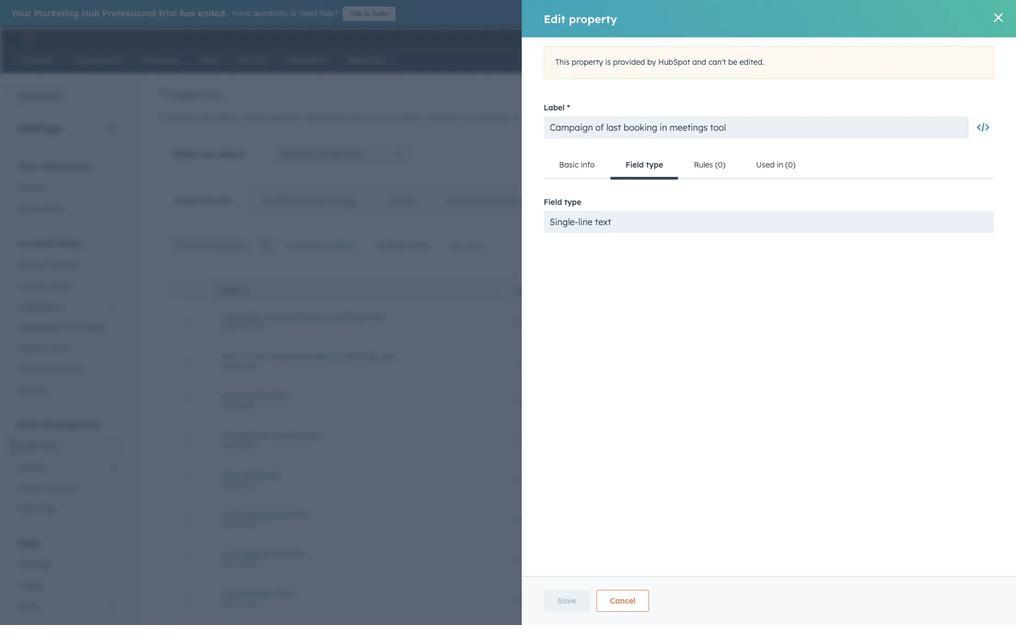 Task type: locate. For each thing, give the bounding box(es) containing it.
properties are used to collect and store information about your records in hubspot. for example, a contact might have properties like first name or lead status.
[[160, 113, 744, 123]]

properties inside properties link
[[18, 441, 55, 451]]

last left the meeting
[[252, 352, 266, 361]]

campaign of last booking in meetings tool button
[[221, 312, 488, 322]]

to
[[364, 9, 371, 18], [233, 113, 240, 123]]

audit logs link
[[11, 499, 123, 519]]

all inside popup button
[[376, 241, 386, 251]]

last inside "date of last meeting booked in meetings tool date picker"
[[252, 352, 266, 361]]

company activity for last logged call date
[[515, 554, 579, 564]]

in right records at the top
[[420, 113, 426, 123]]

last inside "last booked meeting date date picker"
[[221, 431, 237, 441]]

0 horizontal spatial of
[[241, 352, 249, 361]]

or left lead
[[689, 113, 697, 123]]

tool down name button at the left of the page
[[371, 312, 385, 322]]

company activity inside company activity popup button
[[286, 241, 354, 251]]

2 vertical spatial in
[[333, 352, 340, 361]]

to right talk
[[364, 9, 371, 18]]

0 vertical spatial your
[[11, 8, 31, 19]]

& inside 'data management' element
[[46, 483, 51, 493]]

1 last from the top
[[221, 391, 237, 401]]

all
[[376, 241, 386, 251], [451, 241, 460, 251]]

1 horizontal spatial in
[[333, 352, 340, 361]]

hubspot link
[[13, 30, 41, 43]]

in right booking
[[323, 312, 331, 322]]

of up text
[[263, 312, 271, 322]]

account defaults
[[18, 260, 80, 270]]

name left ascending sort. press to sort descending. "element"
[[221, 287, 240, 295]]

last left activity
[[221, 391, 237, 401]]

0 horizontal spatial all
[[376, 241, 386, 251]]

greg robinson image
[[955, 31, 965, 41]]

might
[[550, 113, 571, 123]]

activity for last activity date
[[552, 396, 579, 406]]

1 horizontal spatial properties
[[593, 113, 630, 123]]

1 horizontal spatial all
[[451, 241, 460, 251]]

properties (90)
[[176, 196, 232, 206]]

all left field
[[376, 241, 386, 251]]

modified
[[239, 589, 273, 599]]

activity for last engagement date
[[552, 515, 579, 525]]

last activity date date picker
[[221, 391, 290, 410]]

& for consent
[[46, 364, 52, 374]]

of for campaign
[[263, 312, 271, 322]]

6 picker from the top
[[238, 560, 257, 568]]

all inside popup button
[[451, 241, 460, 251]]

object:
[[217, 148, 246, 159]]

of inside "date of last meeting booked in meetings tool date picker"
[[241, 352, 249, 361]]

your preferences element
[[11, 161, 123, 219]]

4 last from the top
[[221, 510, 237, 520]]

& right users
[[40, 281, 46, 291]]

company for last modified date
[[515, 594, 550, 604]]

3 picker from the top
[[238, 441, 257, 449]]

company activity for last contacted
[[515, 475, 579, 485]]

picker up activity
[[238, 362, 257, 370]]

account up users
[[18, 260, 47, 270]]

meeting
[[268, 352, 299, 361]]

picker down modified
[[238, 599, 257, 608]]

1 horizontal spatial last
[[273, 312, 287, 322]]

1 vertical spatial tool
[[380, 352, 395, 361]]

last left engagement
[[221, 510, 237, 520]]

tracking code link
[[11, 338, 123, 359]]

calling icon image
[[849, 32, 859, 42]]

talk to sales button
[[343, 7, 396, 21]]

hubspot.
[[429, 113, 462, 123]]

last inside last activity date date picker
[[221, 391, 237, 401]]

0 vertical spatial in
[[420, 113, 426, 123]]

activity
[[239, 391, 269, 401]]

1 vertical spatial properties
[[321, 148, 364, 159]]

meetings down name button at the left of the page
[[333, 312, 368, 322]]

your up hubspot icon
[[11, 8, 31, 19]]

5 picker from the top
[[238, 520, 257, 529]]

0 vertical spatial &
[[40, 281, 46, 291]]

0 horizontal spatial to
[[233, 113, 240, 123]]

your preferences
[[18, 161, 92, 172]]

users & teams
[[18, 281, 71, 291]]

tool up last activity date button
[[380, 352, 395, 361]]

all left users
[[451, 241, 460, 251]]

ascending sort. press to sort descending. image
[[244, 286, 248, 294]]

menu
[[799, 27, 1004, 45]]

your for your preferences
[[18, 161, 38, 172]]

notifications button
[[927, 27, 946, 45]]

0 vertical spatial account
[[18, 238, 53, 249]]

company for last engagement date
[[515, 515, 550, 525]]

last left logged
[[221, 549, 237, 559]]

or inside your marketing hub professional trial has ended. have questions or need help?
[[290, 8, 297, 18]]

inbox button
[[11, 596, 123, 617]]

have
[[232, 8, 251, 18]]

search button
[[988, 51, 1007, 69]]

last inside last modified date date picker
[[221, 589, 237, 599]]

properties up objects
[[18, 441, 55, 451]]

picker down engagement
[[238, 520, 257, 529]]

properties down information
[[321, 148, 364, 159]]

defaults
[[49, 260, 80, 270]]

settings image
[[913, 32, 923, 42]]

logic
[[341, 196, 358, 206]]

company activity
[[286, 241, 354, 251], [515, 317, 579, 327], [515, 356, 579, 366], [515, 396, 579, 406], [515, 436, 579, 446], [515, 475, 579, 485], [515, 515, 579, 525], [515, 554, 579, 564], [515, 594, 579, 604]]

activity for campaign of last booking in meetings tool
[[552, 317, 579, 327]]

talk
[[350, 9, 362, 18]]

all field types button
[[369, 235, 443, 257]]

activity
[[325, 241, 354, 251], [552, 317, 579, 327], [552, 356, 579, 366], [552, 396, 579, 406], [552, 436, 579, 446], [552, 475, 579, 485], [552, 515, 579, 525], [552, 554, 579, 564], [552, 594, 579, 604]]

downloads
[[65, 323, 105, 333]]

management
[[42, 419, 100, 430]]

last for last modified date
[[221, 589, 237, 599]]

conditional
[[264, 196, 305, 206]]

Search search field
[[169, 235, 279, 257]]

properties left (90) on the left of the page
[[176, 196, 215, 206]]

last
[[221, 391, 237, 401], [221, 431, 237, 441], [221, 470, 237, 480], [221, 510, 237, 520], [221, 549, 237, 559], [221, 589, 237, 599]]

0 vertical spatial properties
[[593, 113, 630, 123]]

call
[[271, 549, 286, 559]]

company for last logged call date
[[515, 554, 550, 564]]

engagement
[[239, 510, 288, 520]]

1 vertical spatial or
[[689, 113, 697, 123]]

1 vertical spatial name
[[221, 287, 240, 295]]

0 vertical spatial meetings
[[333, 312, 368, 322]]

account for account defaults
[[18, 260, 47, 270]]

ascending sort. press to sort descending. element
[[244, 286, 248, 296]]

0 horizontal spatial in
[[323, 312, 331, 322]]

2 last from the top
[[221, 431, 237, 441]]

1 horizontal spatial to
[[364, 9, 371, 18]]

properties left like
[[593, 113, 630, 123]]

2 picker from the top
[[238, 402, 257, 410]]

company activity for last modified date
[[515, 594, 579, 604]]

picker down the booked
[[238, 441, 257, 449]]

your
[[11, 8, 31, 19], [18, 161, 38, 172]]

notifications image
[[932, 32, 942, 42]]

privacy & consent link
[[11, 359, 123, 380]]

meeting
[[271, 431, 302, 441]]

name right first
[[665, 113, 687, 123]]

last left booking
[[273, 312, 287, 322]]

import
[[18, 483, 43, 493]]

archived properties (0)
[[447, 196, 530, 206]]

of down the line
[[241, 352, 249, 361]]

general
[[18, 183, 46, 193]]

to right used
[[233, 113, 240, 123]]

1 vertical spatial meetings
[[342, 352, 378, 361]]

types
[[408, 241, 429, 251]]

2 account from the top
[[18, 260, 47, 270]]

picker down logged
[[238, 560, 257, 568]]

logs
[[39, 504, 56, 514]]

1 account from the top
[[18, 238, 53, 249]]

0 horizontal spatial properties
[[321, 148, 364, 159]]

meetings up last activity date button
[[342, 352, 378, 361]]

picker down "contacted"
[[238, 481, 257, 489]]

0 horizontal spatial name
[[221, 287, 240, 295]]

in
[[420, 113, 426, 123], [323, 312, 331, 322], [333, 352, 340, 361]]

properties inside popup button
[[321, 148, 364, 159]]

last inside last contacted date picker
[[221, 470, 237, 480]]

last inside campaign of last booking in meetings tool single-line text
[[273, 312, 287, 322]]

in right 'booked' on the bottom
[[333, 352, 340, 361]]

last contacted button
[[221, 470, 488, 480]]

company properties button
[[273, 143, 411, 165]]

1 picker from the top
[[238, 362, 257, 370]]

& left export
[[46, 483, 51, 493]]

last inside the last logged call date date picker
[[221, 549, 237, 559]]

of inside campaign of last booking in meetings tool single-line text
[[263, 312, 271, 322]]

account
[[18, 238, 53, 249], [18, 260, 47, 270]]

or left need
[[290, 8, 297, 18]]

& right privacy
[[46, 364, 52, 374]]

last left the booked
[[221, 431, 237, 441]]

to inside button
[[364, 9, 371, 18]]

campaign
[[221, 312, 261, 322]]

picker inside last engagement date date picker
[[238, 520, 257, 529]]

search image
[[994, 56, 1002, 64]]

0 horizontal spatial or
[[290, 8, 297, 18]]

help image
[[895, 32, 905, 42]]

&
[[40, 281, 46, 291], [46, 364, 52, 374], [46, 483, 51, 493]]

2 vertical spatial &
[[46, 483, 51, 493]]

picker down activity
[[238, 402, 257, 410]]

properties up are
[[160, 86, 224, 102]]

properties link
[[11, 436, 123, 457]]

your up the general
[[18, 161, 38, 172]]

all users button
[[443, 235, 498, 258]]

1 horizontal spatial of
[[263, 312, 271, 322]]

properties left (0)
[[481, 196, 518, 206]]

collect
[[242, 113, 266, 123]]

1 vertical spatial in
[[323, 312, 331, 322]]

company activity for last engagement date
[[515, 515, 579, 525]]

1 vertical spatial account
[[18, 260, 47, 270]]

integrations
[[18, 302, 63, 312]]

for
[[464, 113, 476, 123]]

1 vertical spatial last
[[252, 352, 266, 361]]

0 vertical spatial or
[[290, 8, 297, 18]]

1 horizontal spatial or
[[689, 113, 697, 123]]

(90)
[[217, 196, 232, 206]]

company activity for last booked meeting date
[[515, 436, 579, 446]]

has
[[180, 8, 195, 19]]

activity for last logged call date
[[552, 554, 579, 564]]

properties
[[593, 113, 630, 123], [321, 148, 364, 159]]

1 vertical spatial of
[[241, 352, 249, 361]]

7 picker from the top
[[238, 599, 257, 608]]

hub
[[82, 8, 100, 19]]

tools element
[[11, 538, 123, 626]]

last inside last engagement date date picker
[[221, 510, 237, 520]]

tab panel
[[160, 214, 999, 626]]

in inside campaign of last booking in meetings tool single-line text
[[323, 312, 331, 322]]

settings
[[18, 121, 62, 135]]

1 vertical spatial your
[[18, 161, 38, 172]]

archived
[[447, 196, 478, 206]]

0 vertical spatial of
[[263, 312, 271, 322]]

name inside button
[[221, 287, 240, 295]]

tab list
[[160, 187, 546, 215]]

account up account defaults
[[18, 238, 53, 249]]

last left modified
[[221, 589, 237, 599]]

0 vertical spatial tool
[[371, 312, 385, 322]]

5 last from the top
[[221, 549, 237, 559]]

1 vertical spatial &
[[46, 364, 52, 374]]

last for last engagement date
[[221, 510, 237, 520]]

0 vertical spatial to
[[364, 9, 371, 18]]

4 picker from the top
[[238, 481, 257, 489]]

help?
[[320, 8, 339, 18]]

field
[[388, 241, 405, 251]]

general link
[[11, 178, 123, 198]]

or
[[290, 8, 297, 18], [689, 113, 697, 123]]

contacted
[[239, 470, 279, 480]]

6 last from the top
[[221, 589, 237, 599]]

last logged call date date picker
[[221, 549, 306, 568]]

your
[[373, 113, 389, 123]]

1 horizontal spatial name
[[665, 113, 687, 123]]

3 last from the top
[[221, 470, 237, 480]]

0 horizontal spatial last
[[252, 352, 266, 361]]

company for last contacted
[[515, 475, 550, 485]]

menu containing music
[[799, 27, 1004, 45]]

1 vertical spatial to
[[233, 113, 240, 123]]

all for all users
[[451, 241, 460, 251]]

date
[[221, 352, 239, 361], [221, 362, 236, 370], [271, 391, 290, 401], [221, 402, 236, 410], [304, 431, 323, 441], [221, 441, 236, 449], [221, 481, 236, 489], [291, 510, 309, 520], [221, 520, 236, 529], [288, 549, 306, 559], [221, 560, 236, 568], [276, 589, 294, 599], [221, 599, 236, 608]]

0 vertical spatial last
[[273, 312, 287, 322]]

tool inside campaign of last booking in meetings tool single-line text
[[371, 312, 385, 322]]

picker
[[238, 362, 257, 370], [238, 402, 257, 410], [238, 441, 257, 449], [238, 481, 257, 489], [238, 520, 257, 529], [238, 560, 257, 568], [238, 599, 257, 608]]

of
[[263, 312, 271, 322], [241, 352, 249, 361]]

music
[[967, 32, 986, 41]]

last left "contacted"
[[221, 470, 237, 480]]



Task type: describe. For each thing, give the bounding box(es) containing it.
last for meeting
[[252, 352, 266, 361]]

store
[[284, 113, 302, 123]]

teams
[[48, 281, 71, 291]]

last modified date date picker
[[221, 589, 294, 608]]

select
[[174, 148, 200, 159]]

date inside last contacted date picker
[[221, 481, 236, 489]]

single-
[[221, 322, 242, 331]]

picker inside last contacted date picker
[[238, 481, 257, 489]]

objects button
[[11, 457, 123, 478]]

have
[[573, 113, 591, 123]]

tab panel containing company activity
[[160, 214, 999, 626]]

picker inside last activity date date picker
[[238, 402, 257, 410]]

ended.
[[198, 8, 227, 19]]

last activity date button
[[221, 391, 488, 401]]

your marketing hub professional trial has ended. have questions or need help?
[[11, 8, 339, 19]]

all field types
[[376, 241, 429, 251]]

tool inside "date of last meeting booked in meetings tool date picker"
[[380, 352, 395, 361]]

properties inside 'properties (90)' 'link'
[[176, 196, 215, 206]]

picker inside "last booked meeting date date picker"
[[238, 441, 257, 449]]

meetings
[[18, 560, 51, 570]]

all for all field types
[[376, 241, 386, 251]]

lead
[[699, 113, 717, 123]]

your for your marketing hub professional trial has ended. have questions or need help?
[[11, 8, 31, 19]]

groups
[[389, 196, 416, 206]]

company for last activity date
[[515, 396, 550, 406]]

professional
[[102, 8, 156, 19]]

last for last booked meeting date
[[221, 431, 237, 441]]

activity for last contacted
[[552, 475, 579, 485]]

company for campaign of last booking in meetings tool
[[515, 317, 550, 327]]

users & teams link
[[11, 275, 123, 296]]

text
[[255, 322, 267, 331]]

users
[[463, 241, 483, 251]]

marketplaces image
[[872, 32, 882, 42]]

company activity for campaign of last booking in meetings tool
[[515, 317, 579, 327]]

need
[[300, 8, 317, 18]]

a
[[513, 113, 518, 123]]

2 horizontal spatial in
[[420, 113, 426, 123]]

logged
[[239, 549, 268, 559]]

tab list containing properties (90)
[[160, 187, 546, 215]]

Search HubSpot search field
[[862, 51, 997, 69]]

activity inside company activity popup button
[[325, 241, 354, 251]]

activity for last modified date
[[552, 594, 579, 604]]

hubspot image
[[20, 30, 33, 43]]

account setup element
[[11, 237, 123, 401]]

booked
[[302, 352, 331, 361]]

account setup
[[18, 238, 81, 249]]

are
[[199, 113, 211, 123]]

sales
[[372, 9, 389, 18]]

trial
[[159, 8, 177, 19]]

date of last meeting booked in meetings tool date picker
[[221, 352, 395, 370]]

last engagement date date picker
[[221, 510, 309, 529]]

& for export
[[46, 483, 51, 493]]

dashboard
[[18, 91, 61, 101]]

first
[[647, 113, 663, 123]]

data management
[[18, 419, 100, 430]]

marketplace
[[18, 323, 63, 333]]

calling link
[[11, 576, 123, 596]]

company for last booked meeting date
[[515, 436, 550, 446]]

property
[[307, 196, 339, 206]]

status.
[[719, 113, 744, 123]]

all users
[[451, 241, 483, 251]]

import & export link
[[11, 478, 123, 499]]

information
[[304, 113, 347, 123]]

company for date of last meeting booked in meetings tool
[[515, 356, 550, 366]]

0 vertical spatial name
[[665, 113, 687, 123]]

meetings inside campaign of last booking in meetings tool single-line text
[[333, 312, 368, 322]]

last for last activity date
[[221, 391, 237, 401]]

properties inside archived properties (0) link
[[481, 196, 518, 206]]

last engagement date button
[[221, 510, 488, 520]]

last booked meeting date date picker
[[221, 431, 323, 449]]

tools
[[18, 538, 40, 549]]

company activity for date of last meeting booked in meetings tool
[[515, 356, 579, 366]]

and
[[268, 113, 282, 123]]

& for teams
[[40, 281, 46, 291]]

meetings link
[[11, 555, 123, 576]]

inbox
[[18, 602, 39, 612]]

account for account setup
[[18, 238, 53, 249]]

of for date
[[241, 352, 249, 361]]

example,
[[479, 113, 511, 123]]

export
[[53, 483, 77, 493]]

used
[[213, 113, 230, 123]]

properties (90) link
[[161, 188, 248, 214]]

records
[[391, 113, 418, 123]]

activity for last booked meeting date
[[552, 436, 579, 446]]

meetings inside "date of last meeting booked in meetings tool date picker"
[[342, 352, 378, 361]]

properties left are
[[160, 113, 197, 123]]

campaign of last booking in meetings tool single-line text
[[221, 312, 385, 331]]

group
[[515, 287, 539, 295]]

last for last logged call date
[[221, 549, 237, 559]]

close image
[[991, 9, 999, 18]]

audit
[[18, 504, 37, 514]]

last for last contacted
[[221, 470, 237, 480]]

setup
[[56, 238, 81, 249]]

(0)
[[520, 196, 530, 206]]

tracking
[[18, 344, 48, 353]]

marketplaces button
[[865, 27, 888, 45]]

settings link
[[911, 31, 925, 42]]

notifications
[[18, 204, 65, 214]]

picker inside the last logged call date date picker
[[238, 560, 257, 568]]

an
[[203, 148, 214, 159]]

marketing
[[34, 8, 79, 19]]

last for booking
[[273, 312, 287, 322]]

date of last meeting booked in meetings tool button
[[221, 352, 488, 361]]

company activity button
[[279, 235, 369, 257]]

picker inside last modified date date picker
[[238, 599, 257, 608]]

last modified date button
[[221, 589, 488, 599]]

last contacted date picker
[[221, 470, 279, 489]]

dashboard link
[[0, 86, 68, 108]]

upgrade image
[[800, 32, 810, 42]]

integrations button
[[11, 296, 123, 317]]

company activity for last activity date
[[515, 396, 579, 406]]

about
[[349, 113, 370, 123]]

groups link
[[373, 188, 431, 214]]

conditional property logic link
[[248, 188, 373, 214]]

questions
[[253, 8, 288, 18]]

data management element
[[11, 419, 123, 519]]

select an object:
[[174, 148, 246, 159]]

in inside "date of last meeting booked in meetings tool date picker"
[[333, 352, 340, 361]]

activity for date of last meeting booked in meetings tool
[[552, 356, 579, 366]]

like
[[632, 113, 644, 123]]

last booked meeting date button
[[221, 431, 488, 441]]

picker inside "date of last meeting booked in meetings tool date picker"
[[238, 362, 257, 370]]

marketplace downloads link
[[11, 317, 123, 338]]

name button
[[208, 278, 501, 302]]

objects
[[18, 462, 45, 472]]

help button
[[890, 27, 909, 45]]



Task type: vqa. For each thing, say whether or not it's contained in the screenshot.


